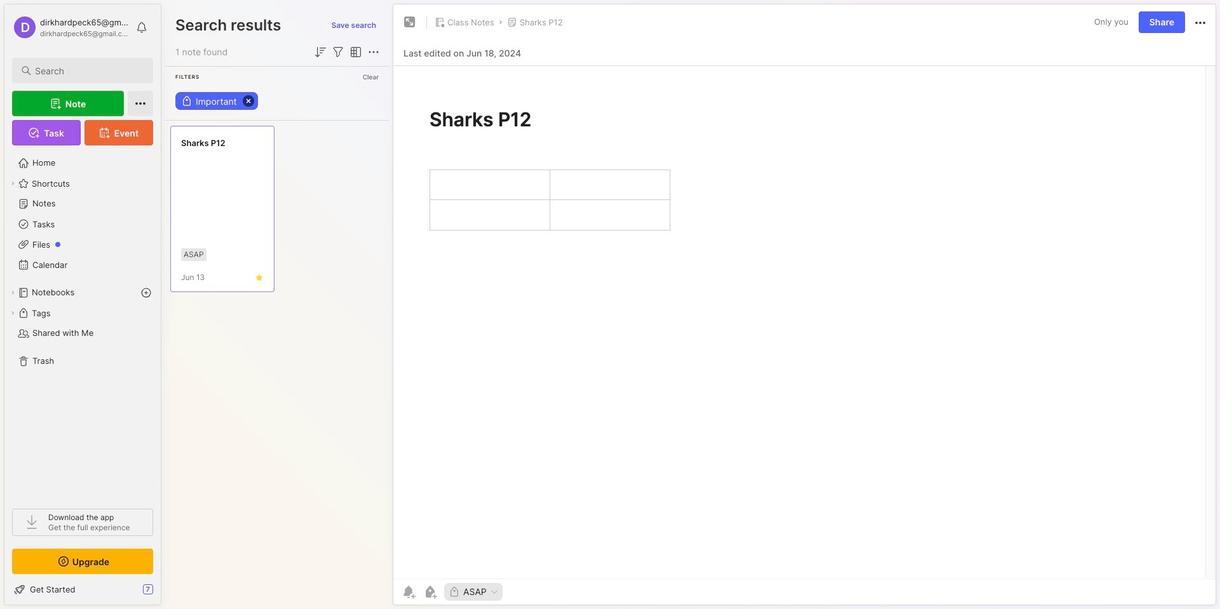 Task type: vqa. For each thing, say whether or not it's contained in the screenshot.
tab list
no



Task type: describe. For each thing, give the bounding box(es) containing it.
View options field
[[346, 45, 364, 60]]

expand notebooks image
[[9, 289, 17, 297]]

more actions image
[[1194, 15, 1209, 30]]

expand note image
[[403, 15, 418, 30]]

none search field inside main "element"
[[35, 63, 142, 78]]

Note Editor text field
[[394, 65, 1216, 579]]

Help and Learning task checklist field
[[4, 580, 161, 600]]

More actions field
[[1194, 14, 1209, 30]]

note window element
[[393, 4, 1217, 609]]

click to collapse image
[[161, 586, 170, 602]]



Task type: locate. For each thing, give the bounding box(es) containing it.
add tag image
[[423, 585, 438, 600]]

expand tags image
[[9, 310, 17, 317]]

ASAP Tag actions field
[[487, 588, 499, 597]]

Sort options field
[[313, 45, 328, 60]]

Account field
[[12, 15, 130, 40]]

None search field
[[35, 63, 142, 78]]

Search text field
[[35, 65, 142, 77]]

More options field
[[366, 45, 382, 60]]

add filters image
[[331, 45, 346, 60]]

Add filters field
[[331, 45, 346, 60]]

add a reminder image
[[401, 585, 417, 600]]

main element
[[0, 0, 165, 610]]



